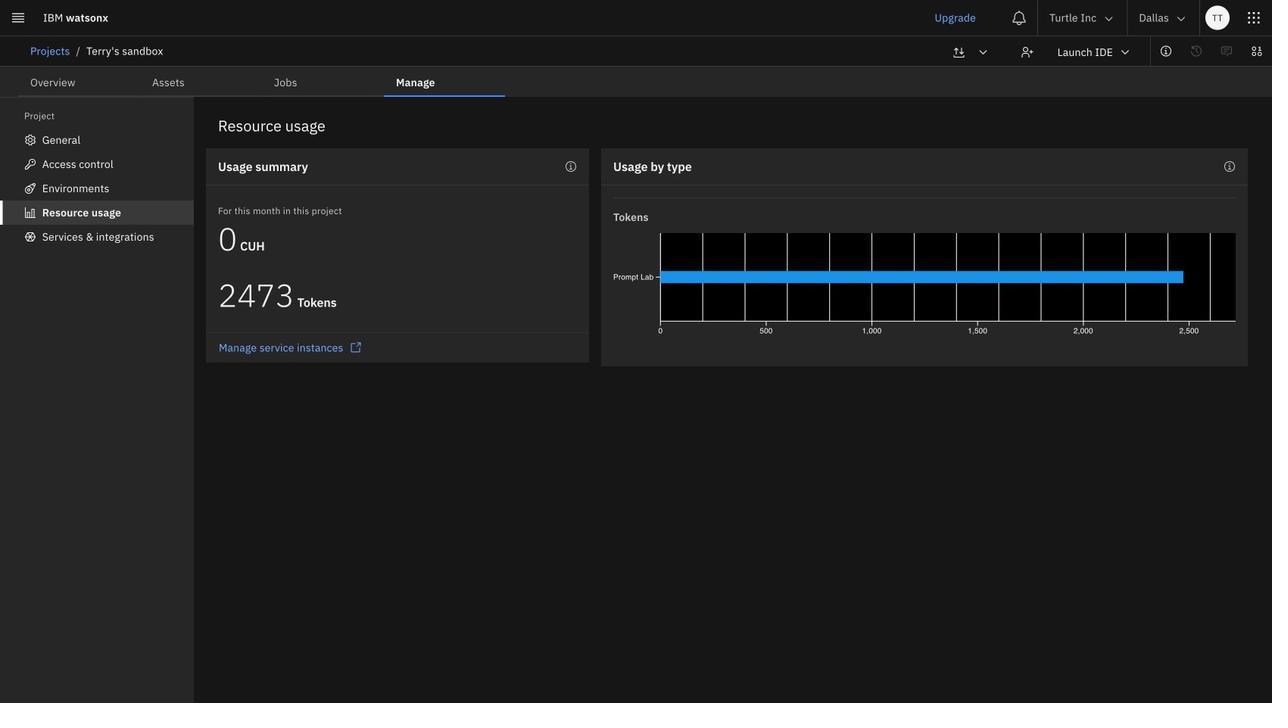 Task type: describe. For each thing, give the bounding box(es) containing it.
1 horizontal spatial arrow image
[[1103, 13, 1115, 25]]

0 horizontal spatial arrow image
[[978, 46, 990, 58]]

data image
[[1252, 45, 1264, 57]]

turtle inc image
[[1103, 44, 1115, 57]]

2 horizontal spatial arrow image
[[1120, 46, 1132, 58]]

arrow image
[[1176, 13, 1188, 25]]

pending collaborator table toolbar element
[[48, 566, 1224, 639]]

usage summary tooltip image
[[565, 161, 577, 173]]



Task type: locate. For each thing, give the bounding box(es) containing it.
action bar element
[[0, 36, 1273, 67]]

tab list
[[18, 67, 505, 97]]

notifications image
[[1012, 10, 1027, 25]]

arrow image
[[1103, 13, 1115, 25], [978, 46, 990, 58], [1120, 46, 1132, 58]]

global navigation element
[[0, 0, 1273, 704]]

usage by type tooltip image
[[1224, 161, 1236, 173]]



Task type: vqa. For each thing, say whether or not it's contained in the screenshot.
rightmost arrow icon
no



